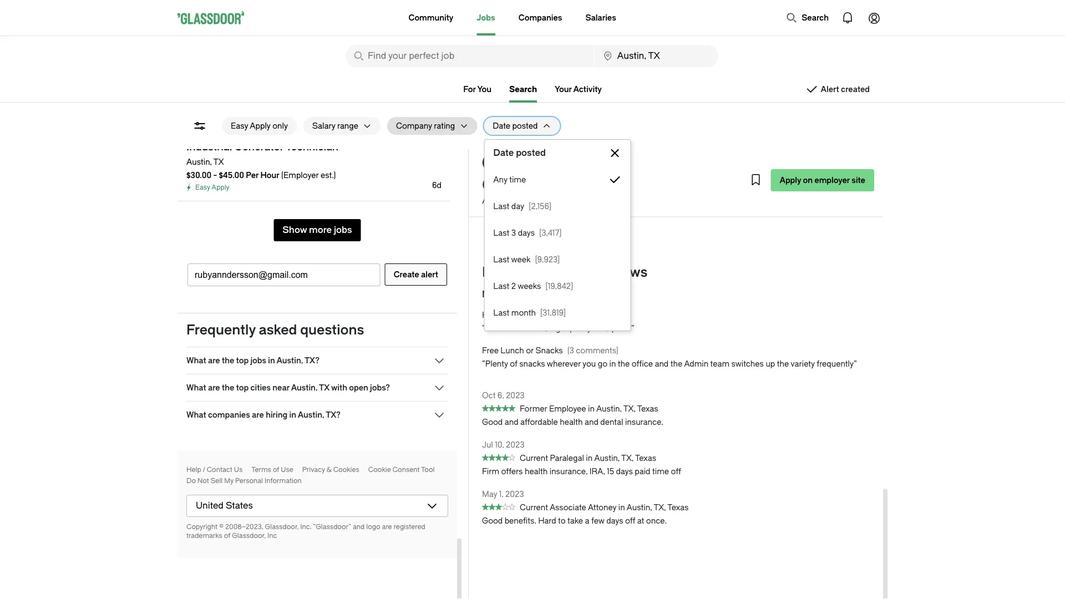 Task type: vqa. For each thing, say whether or not it's contained in the screenshot.
bottommost status
yes



Task type: describe. For each thing, give the bounding box(es) containing it.
legal
[[526, 176, 568, 194]]

jul
[[482, 440, 493, 450]]

and down the former employee in austin, tx, texas
[[585, 418, 598, 427]]

0 horizontal spatial search
[[509, 85, 537, 94]]

easy for easy apply only
[[231, 121, 248, 130]]

last for last day [2,156]
[[493, 202, 509, 211]]

you
[[477, 85, 492, 94]]

1,
[[499, 490, 503, 499]]

1 vertical spatial posted
[[516, 148, 546, 158]]

go
[[598, 360, 607, 369]]

0 vertical spatial glassdoor,
[[265, 523, 299, 531]]

admin
[[684, 360, 708, 369]]

what for what are the top cities near austin, tx with open jobs?
[[186, 383, 206, 392]]

the inside what are the top jobs in austin, tx? dropdown button
[[222, 356, 234, 365]]

&
[[327, 466, 332, 474]]

contact
[[207, 466, 232, 474]]

us
[[234, 466, 243, 474]]

1 horizontal spatial a
[[585, 517, 589, 526]]

1 vertical spatial health
[[525, 467, 548, 476]]

savings
[[531, 156, 560, 165]]

affordable
[[520, 418, 558, 427]]

5.0 stars out of 5 image
[[482, 404, 515, 414]]

for
[[463, 85, 476, 94]]

easy apply only button
[[222, 117, 297, 135]]

in inside what companies are hiring in austin, tx? dropdown button
[[289, 410, 296, 419]]

associate
[[550, 503, 586, 513]]

with inside "health savings account (hsa) dental insurance vision insurance retirement plan with up to 3% company match paid time off paid holidays paid parental leave"
[[566, 195, 581, 205]]

and inside copyright © 2008—2023, glassdoor, inc. "glassdoor" and logo are registered trademarks of glassdoor, inc
[[353, 523, 365, 531]]

cost
[[727, 142, 743, 151]]

last day [2,156]
[[493, 202, 551, 211]]

austin, up 15
[[594, 454, 620, 463]]

apply for easy apply
[[212, 184, 229, 191]]

1 vertical spatial days
[[616, 467, 633, 476]]

hdhp
[[599, 116, 623, 125]]

cities
[[250, 383, 271, 392]]

[3,417]
[[539, 228, 562, 237]]

1 vertical spatial at
[[637, 517, 644, 526]]

1 horizontal spatial or
[[590, 116, 597, 125]]

may
[[482, 490, 497, 499]]

status for 1,
[[482, 504, 515, 511]]

my
[[224, 477, 234, 485]]

1 vertical spatial time
[[652, 467, 669, 476]]

austin, up what are the top cities near austin, tx with open jobs? on the left of the page
[[277, 356, 303, 365]]

chief legal officer austin, tx
[[482, 176, 624, 206]]

good for good benefits. hard to take a few days off at once.
[[482, 517, 503, 526]]

company inside dropdown button
[[396, 121, 432, 130]]

any time
[[493, 175, 526, 184]]

oct 6, 2023
[[482, 391, 525, 400]]

companies
[[519, 13, 562, 22]]

privacy
[[302, 466, 325, 474]]

use
[[281, 466, 293, 474]]

retirement
[[504, 195, 546, 205]]

jobs
[[477, 13, 495, 22]]

in up good and affordable health and dental insurance. on the bottom of the page
[[588, 405, 595, 414]]

in inside what are the top jobs in austin, tx? dropdown button
[[268, 356, 275, 365]]

jobs
[[250, 356, 266, 365]]

privacy & cookies
[[302, 466, 359, 474]]

employer
[[815, 176, 850, 185]]

"plenty
[[482, 360, 508, 369]]

search link
[[509, 85, 537, 103]]

hour
[[260, 171, 279, 180]]

attoney
[[588, 503, 616, 513]]

leave
[[554, 235, 577, 245]]

day
[[511, 202, 524, 211]]

search button
[[781, 7, 834, 29]]

chief
[[482, 176, 523, 194]]

1 paid from the top
[[504, 209, 520, 218]]

1 horizontal spatial health
[[560, 418, 583, 427]]

up inside the free lunch or snacks (3 comments) "plenty of snacks wherever you go in the office and the admin team switches up the variety frequently"
[[766, 360, 775, 369]]

Search keyword field
[[346, 45, 594, 67]]

was
[[492, 324, 506, 333]]

2 vertical spatial days
[[606, 517, 623, 526]]

3%
[[604, 195, 614, 205]]

of left use
[[273, 466, 279, 474]]

tx inside austin, tx $30.00 - $45.00 per hour (employer est.)
[[213, 157, 224, 166]]

0 horizontal spatial to
[[558, 517, 566, 526]]

last for last week [9,923]
[[493, 255, 509, 264]]

and down "5.0 stars out of 5" image
[[505, 418, 518, 427]]

dental
[[600, 418, 623, 427]]

apply inside apply on employer site button
[[780, 176, 801, 185]]

texas for current paralegal in austin, tx, texas
[[635, 454, 656, 463]]

what for what are the top jobs in austin, tx?
[[186, 356, 206, 365]]

in inside the free lunch or snacks (3 comments) "plenty of snacks wherever you go in the office and the admin team switches up the variety frequently"
[[609, 360, 616, 369]]

what for what companies are hiring in austin, tx?
[[186, 410, 206, 419]]

frequently asked questions
[[186, 322, 364, 338]]

ppo
[[593, 324, 610, 333]]

the left variety
[[777, 360, 789, 369]]

close dropdown image
[[608, 146, 621, 160]]

apply on employer site button
[[771, 169, 874, 191]]

health for health insurance (4 comments) "it was a low cost, high quality ppo plan. "
[[482, 311, 506, 320]]

1 horizontal spatial employee
[[549, 405, 586, 414]]

company rating button
[[387, 117, 455, 135]]

up inside "health savings account (hsa) dental insurance vision insurance retirement plan with up to 3% company match paid time off paid holidays paid parental leave"
[[583, 195, 592, 205]]

austin, inside austin, tx $30.00 - $45.00 per hour (employer est.)
[[186, 157, 212, 166]]

search inside button
[[802, 13, 829, 22]]

personal
[[235, 477, 263, 485]]

community link
[[409, 0, 453, 36]]

sell
[[211, 477, 223, 485]]

the inside what are the top cities near austin, tx with open jobs? popup button
[[222, 383, 234, 392]]

group,
[[546, 158, 571, 167]]

is
[[663, 142, 669, 151]]

insurance inside 'health insurance (4 comments) "it was a low cost, high quality ppo plan. "'
[[508, 311, 545, 320]]

salaries link
[[585, 0, 616, 36]]

your
[[555, 85, 572, 94]]

and/or
[[605, 142, 629, 151]]

last for last 2 weeks [19,842]
[[493, 282, 509, 291]]

week
[[511, 255, 531, 264]]

time inside button
[[509, 175, 526, 184]]

1 vertical spatial glassdoor,
[[232, 532, 266, 540]]

current for hard
[[520, 503, 548, 513]]

firm offers health insurance, ira, 15 days paid time off
[[482, 467, 681, 476]]

what are the top jobs in austin, tx?
[[186, 356, 319, 365]]

parental
[[522, 235, 553, 245]]

salaries
[[585, 13, 616, 22]]

tx inside popup button
[[319, 383, 329, 392]]

"it
[[482, 324, 490, 333]]

insurance up coverage
[[531, 116, 567, 125]]

variety
[[791, 360, 815, 369]]

austin, down what are the top cities near austin, tx with open jobs? popup button at left
[[298, 410, 324, 419]]

the left admin
[[671, 360, 682, 369]]

do
[[186, 477, 196, 485]]

free
[[482, 346, 499, 356]]

health insurance (ppo or hdhp plans available)
[[504, 116, 681, 125]]

in right attoney on the right bottom of page
[[618, 503, 625, 513]]

★
[[610, 159, 617, 167]]

-
[[213, 171, 217, 180]]

4.0 stars out of 5 image
[[482, 453, 515, 463]]

companies link
[[519, 0, 562, 36]]

spouse
[[576, 142, 603, 151]]

and inside the free lunch or snacks (3 comments) "plenty of snacks wherever you go in the office and the admin team switches up the variety frequently"
[[655, 360, 669, 369]]

inc
[[267, 532, 277, 540]]

tx? inside what are the top jobs in austin, tx? dropdown button
[[305, 356, 319, 365]]

to inside "health savings account (hsa) dental insurance vision insurance retirement plan with up to 3% company match paid time off paid holidays paid parental leave"
[[594, 195, 602, 205]]

what companies are hiring in austin, tx? button
[[186, 408, 448, 422]]

austin, inside popup button
[[291, 383, 317, 392]]

of right cost
[[745, 142, 753, 151]]

help / contact us link
[[186, 466, 243, 474]]

or inside the free lunch or snacks (3 comments) "plenty of snacks wherever you go in the office and the admin team switches up the variety frequently"
[[526, 346, 534, 356]]

insurance,
[[550, 467, 588, 476]]

the right cost
[[755, 142, 767, 151]]

snacks
[[519, 360, 545, 369]]

(ppo
[[569, 116, 588, 125]]

©
[[219, 523, 224, 531]]

consent
[[393, 466, 420, 474]]

last week [9,923]
[[493, 255, 560, 264]]

cookie
[[368, 466, 391, 474]]

only
[[272, 121, 288, 130]]

2 vertical spatial tx,
[[654, 503, 666, 513]]

0 vertical spatial employee
[[482, 265, 547, 280]]



Task type: locate. For each thing, give the bounding box(es) containing it.
of down 2008—2023,
[[224, 532, 230, 540]]

0 vertical spatial time
[[509, 175, 526, 184]]

None field
[[346, 45, 594, 67], [595, 45, 718, 67]]

1 vertical spatial comments)
[[576, 346, 618, 356]]

1 horizontal spatial with
[[566, 195, 581, 205]]

top for cities
[[236, 383, 249, 392]]

cookies
[[333, 466, 359, 474]]

in up firm offers health insurance, ira, 15 days paid time off at bottom
[[586, 454, 593, 463]]

paralegal
[[550, 454, 584, 463]]

good for good and affordable health and dental insurance.
[[482, 418, 503, 427]]

health down search link on the top of the page
[[504, 116, 529, 125]]

employee up good and affordable health and dental insurance. on the bottom of the page
[[549, 405, 586, 414]]

[19,842]
[[545, 282, 573, 291]]

austin, up dental
[[596, 405, 622, 414]]

2 what from the top
[[186, 383, 206, 392]]

inc.
[[300, 523, 312, 531]]

1 vertical spatial texas
[[635, 454, 656, 463]]

status for 10,
[[482, 455, 515, 461]]

austin, up once.
[[627, 503, 652, 513]]

last for last 3 days [3,417]
[[493, 228, 509, 237]]

paid down day
[[504, 222, 520, 231]]

low
[[515, 324, 527, 333]]

0 vertical spatial easy
[[231, 121, 248, 130]]

paid
[[635, 467, 650, 476]]

0 horizontal spatial employee
[[482, 265, 547, 280]]

2
[[511, 282, 516, 291]]

health right offers
[[525, 467, 548, 476]]

status down 6,
[[482, 405, 515, 412]]

vision
[[504, 182, 527, 191]]

for
[[564, 142, 574, 151]]

0 vertical spatial a
[[508, 324, 513, 333]]

days
[[518, 228, 535, 237], [616, 467, 633, 476], [606, 517, 623, 526]]

zinda law group, pllc 2.6 ★
[[505, 158, 617, 167]]

zinda law group, pllc logo image
[[483, 154, 500, 171]]

employee up 2 at the top of page
[[482, 265, 547, 280]]

easy down '$30.00'
[[195, 184, 210, 191]]

2023 right 6,
[[506, 391, 525, 400]]

0 vertical spatial good
[[482, 418, 503, 427]]

plans
[[625, 116, 645, 125]]

tx, up once.
[[654, 503, 666, 513]]

2023 right the 10,
[[506, 440, 525, 450]]

law
[[528, 158, 544, 167]]

commented
[[506, 289, 559, 300]]

a inside 'health insurance (4 comments) "it was a low cost, high quality ppo plan. "'
[[508, 324, 513, 333]]

status for 6,
[[482, 405, 515, 412]]

are left hiring
[[252, 410, 264, 419]]

time right the paid
[[652, 467, 669, 476]]

0 horizontal spatial off
[[625, 517, 635, 526]]

2023 for current associate attoney in austin, tx, texas
[[505, 490, 524, 499]]

2 vertical spatial texas
[[668, 503, 689, 513]]

1 vertical spatial top
[[236, 383, 249, 392]]

with inside popup button
[[331, 383, 347, 392]]

privacy & cookies link
[[302, 466, 359, 474]]

top inside dropdown button
[[236, 356, 249, 365]]

benefit
[[550, 265, 595, 280]]

texas
[[637, 405, 658, 414], [635, 454, 656, 463], [668, 503, 689, 513]]

2 vertical spatial what
[[186, 410, 206, 419]]

off left once.
[[625, 517, 635, 526]]

up right the switches
[[766, 360, 775, 369]]

snacks
[[536, 346, 563, 356]]

date posted button
[[484, 117, 538, 135]]

status down the 10,
[[482, 455, 515, 461]]

up down officer
[[583, 195, 592, 205]]

of
[[745, 142, 753, 151], [510, 360, 517, 369], [273, 466, 279, 474], [224, 532, 230, 540]]

last left 3
[[493, 228, 509, 237]]

good
[[482, 418, 503, 427], [482, 517, 503, 526]]

0 vertical spatial posted
[[512, 121, 538, 130]]

time
[[522, 209, 541, 218]]

what inside popup button
[[186, 383, 206, 392]]

paid down retirement
[[504, 209, 520, 218]]

jobs link
[[477, 0, 495, 36]]

the left "office"
[[618, 360, 630, 369]]

0 vertical spatial what
[[186, 356, 206, 365]]

health for health savings account (hsa) dental insurance vision insurance retirement plan with up to 3% company match paid time off paid holidays paid parental leave
[[504, 156, 529, 165]]

lunch
[[501, 346, 524, 356]]

top inside popup button
[[236, 383, 249, 392]]

and left logo
[[353, 523, 365, 531]]

2 last from the top
[[493, 228, 509, 237]]

4 last from the top
[[493, 282, 509, 291]]

zinda
[[505, 158, 527, 167]]

austin, inside chief legal officer austin, tx
[[482, 196, 511, 206]]

top left 'jobs'
[[236, 356, 249, 365]]

available)
[[646, 116, 681, 125]]

tx, down dental
[[621, 454, 634, 463]]

last up was
[[493, 308, 509, 317]]

6,
[[498, 391, 504, 400]]

1 horizontal spatial none field
[[595, 45, 718, 67]]

1 vertical spatial current
[[520, 503, 548, 513]]

are
[[208, 356, 220, 365], [208, 383, 220, 392], [252, 410, 264, 419], [382, 523, 392, 531]]

2023 for current paralegal in austin, tx, texas
[[506, 440, 525, 450]]

current up offers
[[520, 454, 548, 463]]

company
[[396, 121, 432, 130], [616, 195, 652, 205]]

cost,
[[529, 324, 547, 333]]

0 vertical spatial up
[[583, 195, 592, 205]]

good down "5.0 stars out of 5" image
[[482, 418, 503, 427]]

(3
[[567, 346, 574, 356]]

0 horizontal spatial up
[[583, 195, 592, 205]]

/
[[203, 466, 205, 474]]

employee benefit reviews
[[482, 265, 648, 280]]

health up dental
[[504, 156, 529, 165]]

insurance up low
[[508, 311, 545, 320]]

2 vertical spatial paid
[[504, 235, 520, 245]]

a left low
[[508, 324, 513, 333]]

at right available at the top
[[705, 142, 712, 151]]

may 1, 2023
[[482, 490, 524, 499]]

date posted inside 'dropdown button'
[[493, 121, 538, 130]]

free lunch or snacks (3 comments) "plenty of snacks wherever you go in the office and the admin team switches up the variety frequently"
[[482, 346, 857, 369]]

health
[[504, 116, 529, 125], [504, 156, 529, 165], [482, 311, 506, 320]]

tx? inside what companies are hiring in austin, tx? dropdown button
[[326, 410, 341, 419]]

good down 3.0 stars out of 5 image
[[482, 517, 503, 526]]

company inside "health savings account (hsa) dental insurance vision insurance retirement plan with up to 3% company match paid time off paid holidays paid parental leave"
[[616, 195, 652, 205]]

to left take
[[558, 517, 566, 526]]

2 horizontal spatial apply
[[780, 176, 801, 185]]

1 vertical spatial up
[[766, 360, 775, 369]]

glassdoor, up inc at the bottom left
[[265, 523, 299, 531]]

tx, for days
[[621, 454, 634, 463]]

2 top from the top
[[236, 383, 249, 392]]

1 horizontal spatial easy
[[231, 121, 248, 130]]

0 vertical spatial paid
[[504, 209, 520, 218]]

1 horizontal spatial time
[[652, 467, 669, 476]]

date up dental
[[493, 148, 514, 158]]

0 horizontal spatial company
[[396, 121, 432, 130]]

most commented element
[[482, 309, 874, 380]]

date posted list box
[[484, 166, 630, 326]]

good and affordable health and dental insurance.
[[482, 418, 663, 427]]

rating
[[434, 121, 455, 130]]

2 vertical spatial status
[[482, 504, 515, 511]]

1 vertical spatial search
[[509, 85, 537, 94]]

0 vertical spatial date
[[493, 121, 510, 130]]

Search location field
[[595, 45, 718, 67]]

days right few
[[606, 517, 623, 526]]

apply for easy apply only
[[250, 121, 271, 130]]

status down "1,"
[[482, 504, 515, 511]]

at left once.
[[637, 517, 644, 526]]

3 what from the top
[[186, 410, 206, 419]]

frequently
[[186, 322, 256, 338]]

pllc
[[573, 158, 594, 167]]

most commented
[[482, 289, 559, 300]]

0 vertical spatial with
[[566, 195, 581, 205]]

quality
[[567, 324, 591, 333]]

time
[[509, 175, 526, 184], [652, 467, 669, 476]]

10,
[[495, 440, 504, 450]]

0 vertical spatial top
[[236, 356, 249, 365]]

1 top from the top
[[236, 356, 249, 365]]

1 horizontal spatial at
[[705, 142, 712, 151]]

2 current from the top
[[520, 503, 548, 513]]

insurance down savings
[[530, 169, 567, 178]]

1 status from the top
[[482, 405, 515, 412]]

cookie consent tool do not sell my personal information
[[186, 466, 435, 485]]

2023 right "1,"
[[505, 490, 524, 499]]

1 horizontal spatial to
[[594, 195, 602, 205]]

comments) inside 'health insurance (4 comments) "it was a low cost, high quality ppo plan. "'
[[558, 311, 600, 320]]

posted up dental
[[516, 148, 546, 158]]

last for last month [31,819]
[[493, 308, 509, 317]]

tx down what are the top jobs in austin, tx? dropdown button
[[319, 383, 329, 392]]

0 vertical spatial at
[[705, 142, 712, 151]]

coverage
[[526, 142, 562, 151]]

none field the search location
[[595, 45, 718, 67]]

current
[[520, 454, 548, 463], [520, 503, 548, 513]]

1 vertical spatial a
[[585, 517, 589, 526]]

time right "any"
[[509, 175, 526, 184]]

apply inside easy apply only button
[[250, 121, 271, 130]]

1 vertical spatial easy
[[195, 184, 210, 191]]

2 good from the top
[[482, 517, 503, 526]]

take
[[568, 517, 583, 526]]

1 horizontal spatial off
[[671, 467, 681, 476]]

are inside popup button
[[208, 383, 220, 392]]

posted up coverage
[[512, 121, 538, 130]]

the left cost
[[714, 142, 725, 151]]

0 horizontal spatial apply
[[212, 184, 229, 191]]

1 good from the top
[[482, 418, 503, 427]]

questions
[[300, 322, 364, 338]]

None button
[[186, 495, 448, 517]]

3 last from the top
[[493, 255, 509, 264]]

health inside "health savings account (hsa) dental insurance vision insurance retirement plan with up to 3% company match paid time off paid holidays paid parental leave"
[[504, 156, 529, 165]]

0 horizontal spatial tx?
[[305, 356, 319, 365]]

most
[[482, 289, 504, 300]]

0 horizontal spatial health
[[525, 467, 548, 476]]

1 horizontal spatial up
[[766, 360, 775, 369]]

easy right open filter menu icon
[[231, 121, 248, 130]]

last left day
[[493, 202, 509, 211]]

top left "cities"
[[236, 383, 249, 392]]

paid
[[504, 209, 520, 218], [504, 222, 520, 231], [504, 235, 520, 245]]

jul 10, 2023
[[482, 440, 525, 450]]

date posted up dental
[[493, 148, 546, 158]]

2 vertical spatial tx
[[319, 383, 329, 392]]

austin, tx $30.00 - $45.00 per hour (employer est.)
[[186, 157, 336, 180]]

top for jobs
[[236, 356, 249, 365]]

1 vertical spatial status
[[482, 455, 515, 461]]

tx, up insurance.
[[623, 405, 636, 414]]

0 vertical spatial date posted
[[493, 121, 538, 130]]

0 vertical spatial to
[[594, 195, 602, 205]]

1 vertical spatial employee
[[549, 405, 586, 414]]

ira,
[[590, 467, 605, 476]]

0 vertical spatial health
[[504, 116, 529, 125]]

date inside 'dropdown button'
[[493, 121, 510, 130]]

2008—2023,
[[225, 523, 263, 531]]

1 current from the top
[[520, 454, 548, 463]]

1 vertical spatial what
[[186, 383, 206, 392]]

0 horizontal spatial none field
[[346, 45, 594, 67]]

insurance up 'plan'
[[529, 182, 565, 191]]

1 vertical spatial company
[[616, 195, 652, 205]]

site
[[852, 176, 865, 185]]

austin, up '$30.00'
[[186, 157, 212, 166]]

6d
[[432, 181, 442, 190]]

2023 for former employee in austin, tx, texas
[[506, 391, 525, 400]]

tx? down what are the top cities near austin, tx with open jobs? popup button at left
[[326, 410, 341, 419]]

activity
[[573, 85, 602, 94]]

off right the paid
[[671, 467, 681, 476]]

status
[[482, 405, 515, 412], [482, 455, 515, 461], [482, 504, 515, 511]]

apply down - on the left top of the page
[[212, 184, 229, 191]]

1 horizontal spatial apply
[[250, 121, 271, 130]]

2 none field from the left
[[595, 45, 718, 67]]

asked
[[259, 322, 297, 338]]

a left few
[[585, 517, 589, 526]]

5 last from the top
[[493, 308, 509, 317]]

once.
[[646, 517, 667, 526]]

comments) up go
[[576, 346, 618, 356]]

[31,819]
[[540, 308, 566, 317]]

1 vertical spatial 2023
[[506, 440, 525, 450]]

tx inside chief legal officer austin, tx
[[513, 196, 525, 206]]

date posted down search link on the top of the page
[[493, 121, 538, 130]]

and right "office"
[[655, 360, 669, 369]]

2 vertical spatial health
[[482, 311, 506, 320]]

comments)
[[558, 311, 600, 320], [576, 346, 618, 356]]

health up was
[[482, 311, 506, 320]]

in right go
[[609, 360, 616, 369]]

posted inside 'dropdown button'
[[512, 121, 538, 130]]

0 vertical spatial current
[[520, 454, 548, 463]]

0 horizontal spatial with
[[331, 383, 347, 392]]

0 vertical spatial tx
[[213, 157, 224, 166]]

texas for former employee in austin, tx, texas
[[637, 405, 658, 414]]

in right 'jobs'
[[268, 356, 275, 365]]

0 vertical spatial search
[[802, 13, 829, 22]]

1 vertical spatial or
[[526, 346, 534, 356]]

tx down vision
[[513, 196, 525, 206]]

1 horizontal spatial company
[[616, 195, 652, 205]]

0 horizontal spatial easy
[[195, 184, 210, 191]]

glassdoor,
[[265, 523, 299, 531], [232, 532, 266, 540]]

of inside copyright © 2008—2023, glassdoor, inc. "glassdoor" and logo are registered trademarks of glassdoor, inc
[[224, 532, 230, 540]]

in right hiring
[[289, 410, 296, 419]]

0 horizontal spatial tx
[[213, 157, 224, 166]]

0 horizontal spatial at
[[637, 517, 644, 526]]

with left open
[[331, 383, 347, 392]]

easy for easy apply
[[195, 184, 210, 191]]

0 vertical spatial texas
[[637, 405, 658, 414]]

none field the search keyword
[[346, 45, 594, 67]]

are right logo
[[382, 523, 392, 531]]

1 horizontal spatial tx?
[[326, 410, 341, 419]]

days inside 'date posted' list box
[[518, 228, 535, 237]]

information
[[265, 477, 302, 485]]

3 paid from the top
[[504, 235, 520, 245]]

last left week
[[493, 255, 509, 264]]

0 vertical spatial status
[[482, 405, 515, 412]]

3.0 stars out of 5 image
[[482, 503, 515, 513]]

current for health
[[520, 454, 548, 463]]

few
[[591, 517, 604, 526]]

date up zinda law group, pllc logo
[[493, 121, 510, 130]]

1 vertical spatial off
[[625, 517, 635, 526]]

or right (ppo
[[590, 116, 597, 125]]

are inside copyright © 2008—2023, glassdoor, inc. "glassdoor" and logo are registered trademarks of glassdoor, inc
[[382, 523, 392, 531]]

0 vertical spatial off
[[671, 467, 681, 476]]

your activity
[[555, 85, 602, 94]]

2 paid from the top
[[504, 222, 520, 231]]

0 vertical spatial or
[[590, 116, 597, 125]]

1 horizontal spatial search
[[802, 13, 829, 22]]

of inside the free lunch or snacks (3 comments) "plenty of snacks wherever you go in the office and the admin team switches up the variety frequently"
[[510, 360, 517, 369]]

1 vertical spatial health
[[504, 156, 529, 165]]

apply left the on
[[780, 176, 801, 185]]

3 status from the top
[[482, 504, 515, 511]]

Enter email address email field
[[188, 264, 380, 286]]

current associate attoney in austin, tx, texas
[[520, 503, 689, 513]]

coverage for spouse and/or children is available at the cost of the employee.
[[526, 142, 807, 151]]

"glassdoor"
[[313, 523, 351, 531]]

1 last from the top
[[493, 202, 509, 211]]

2 status from the top
[[482, 455, 515, 461]]

company left rating
[[396, 121, 432, 130]]

registered
[[394, 523, 425, 531]]

comments) up quality
[[558, 311, 600, 320]]

austin, down chief
[[482, 196, 511, 206]]

copyright © 2008—2023, glassdoor, inc. "glassdoor" and logo are registered trademarks of glassdoor, inc
[[186, 523, 425, 540]]

1 none field from the left
[[346, 45, 594, 67]]

what are the top cities near austin, tx with open jobs? button
[[186, 381, 448, 394]]

austin,
[[186, 157, 212, 166], [482, 196, 511, 206], [277, 356, 303, 365], [291, 383, 317, 392], [596, 405, 622, 414], [298, 410, 324, 419], [594, 454, 620, 463], [627, 503, 652, 513]]

0 vertical spatial comments)
[[558, 311, 600, 320]]

with right 'plan'
[[566, 195, 581, 205]]

1 vertical spatial tx
[[513, 196, 525, 206]]

1 vertical spatial good
[[482, 517, 503, 526]]

1 horizontal spatial tx
[[319, 383, 329, 392]]

health inside 'health insurance (4 comments) "it was a low cost, high quality ppo plan. "'
[[482, 311, 506, 320]]

1 vertical spatial paid
[[504, 222, 520, 231]]

the up companies
[[222, 383, 234, 392]]

last left 2 at the top of page
[[493, 282, 509, 291]]

est.)
[[321, 171, 336, 180]]

are up companies
[[208, 383, 220, 392]]

1 vertical spatial tx?
[[326, 410, 341, 419]]

1 what from the top
[[186, 356, 206, 365]]

15
[[607, 467, 614, 476]]

open filter menu image
[[193, 119, 206, 133]]

0 horizontal spatial a
[[508, 324, 513, 333]]

health for health insurance (ppo or hdhp plans available)
[[504, 116, 529, 125]]

easy inside button
[[231, 121, 248, 130]]

0 vertical spatial 2023
[[506, 391, 525, 400]]

tx, for insurance.
[[623, 405, 636, 414]]

per
[[246, 171, 259, 180]]

0 vertical spatial health
[[560, 418, 583, 427]]

with
[[566, 195, 581, 205], [331, 383, 347, 392]]

0 vertical spatial tx,
[[623, 405, 636, 414]]

apply left only
[[250, 121, 271, 130]]

comments) inside the free lunch or snacks (3 comments) "plenty of snacks wherever you go in the office and the admin team switches up the variety frequently"
[[576, 346, 618, 356]]

0 vertical spatial days
[[518, 228, 535, 237]]

1 vertical spatial date
[[493, 148, 514, 158]]

company right 3%
[[616, 195, 652, 205]]

paid up week
[[504, 235, 520, 245]]

tx up - on the left top of the page
[[213, 157, 224, 166]]

off
[[543, 209, 555, 218]]

of down lunch
[[510, 360, 517, 369]]

0 vertical spatial company
[[396, 121, 432, 130]]

1 vertical spatial with
[[331, 383, 347, 392]]

health savings account (hsa) dental insurance vision insurance retirement plan with up to 3% company match paid time off paid holidays paid parental leave
[[504, 156, 677, 245]]

0 vertical spatial tx?
[[305, 356, 319, 365]]

salary
[[312, 121, 335, 130]]

days right 3
[[518, 228, 535, 237]]

health down the former employee in austin, tx, texas
[[560, 418, 583, 427]]

1 vertical spatial date posted
[[493, 148, 546, 158]]

are down frequently
[[208, 356, 220, 365]]

1 vertical spatial tx,
[[621, 454, 634, 463]]

the left 'jobs'
[[222, 356, 234, 365]]



